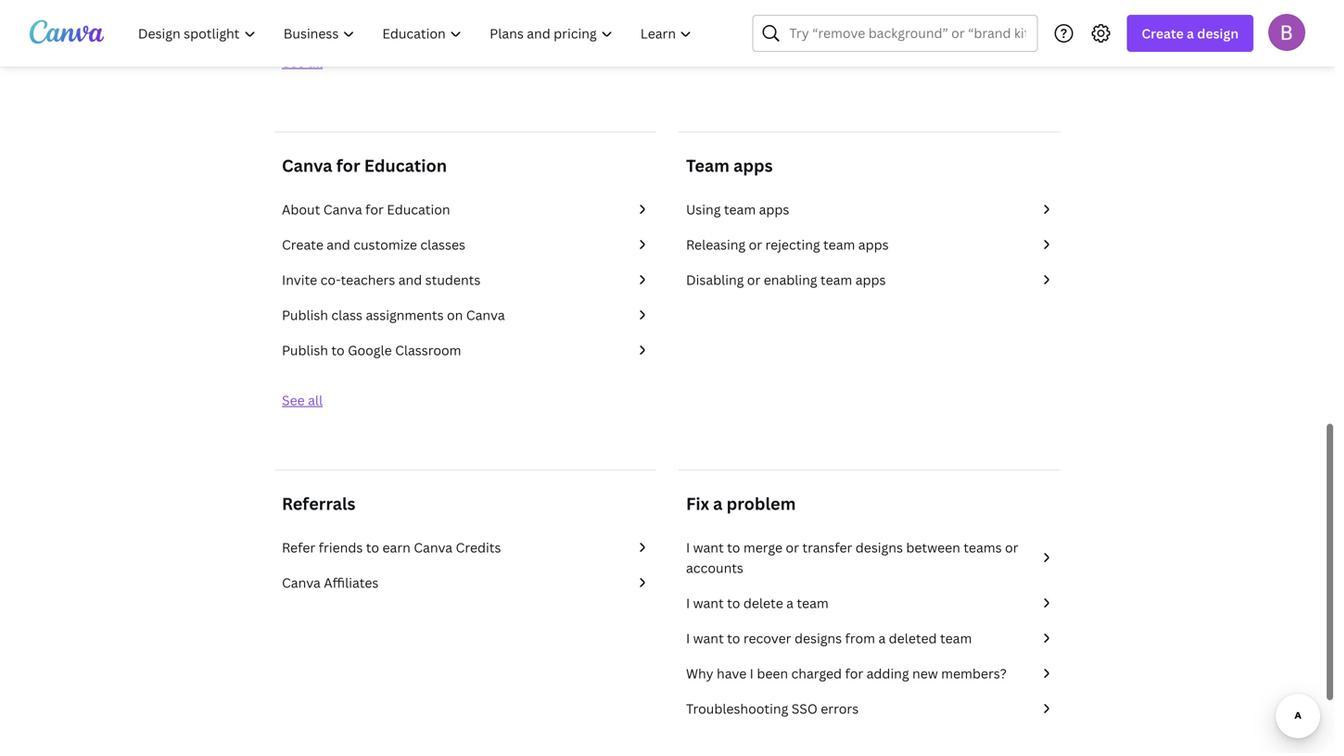 Task type: vqa. For each thing, say whether or not it's contained in the screenshot.
rightmost The For
yes



Task type: describe. For each thing, give the bounding box(es) containing it.
i want to recover designs from a deleted team link
[[686, 627, 1053, 647]]

i right have in the right of the page
[[750, 663, 754, 681]]

invite co-teachers and students
[[282, 269, 481, 287]]

invite co-teachers and students link
[[282, 268, 649, 288]]

1 horizontal spatial for
[[365, 199, 384, 216]]

create and customize classes
[[282, 234, 465, 252]]

disabling or enabling team apps
[[686, 269, 886, 287]]

fix a problem
[[686, 491, 796, 514]]

to for refer friends to earn canva credits
[[366, 537, 379, 555]]

on
[[447, 305, 463, 322]]

bob builder image
[[1268, 14, 1305, 51]]

0 vertical spatial and
[[327, 234, 350, 252]]

or left "rejecting"
[[749, 234, 762, 252]]

a right from
[[878, 628, 886, 646]]

recover
[[743, 628, 791, 646]]

merge
[[743, 537, 783, 555]]

to inside publish to google classroom link
[[331, 340, 345, 357]]

fix
[[686, 491, 709, 514]]

why
[[686, 663, 714, 681]]

disabling or enabling team apps link
[[686, 268, 1053, 288]]

2 see all from the top
[[282, 390, 323, 407]]

Try "remove background" or "brand kit" search field
[[789, 16, 1026, 51]]

about canva for education link
[[282, 197, 649, 218]]

teachers
[[341, 269, 395, 287]]

or right teams
[[1005, 537, 1018, 555]]

canva down refer
[[282, 573, 321, 590]]

i want to delete a team link
[[686, 592, 1053, 612]]

co-
[[320, 269, 341, 287]]

disabling
[[686, 269, 744, 287]]

apps right the team
[[734, 153, 773, 175]]

why have i been charged for adding new members?
[[686, 663, 1007, 681]]

why have i been charged for adding new members? link
[[686, 662, 1053, 682]]

team up members?
[[940, 628, 972, 646]]

refer
[[282, 537, 315, 555]]

adding
[[867, 663, 909, 681]]

i want to delete a team
[[686, 593, 829, 611]]

to for i want to merge or transfer designs between teams or accounts
[[727, 537, 740, 555]]

using team apps link
[[686, 197, 1053, 218]]

invite
[[282, 269, 317, 287]]

transfer
[[802, 537, 852, 555]]

0 horizontal spatial for
[[336, 153, 360, 175]]

apps down the using team apps link at the right of the page
[[858, 234, 889, 252]]

i want to merge or transfer designs between teams or accounts
[[686, 537, 1018, 575]]

team apps
[[686, 153, 773, 175]]

using
[[686, 199, 721, 216]]

or right the merge
[[786, 537, 799, 555]]

referrals
[[282, 491, 356, 514]]

affiliates
[[324, 573, 379, 590]]

want for i want to merge or transfer designs between teams or accounts
[[693, 537, 724, 555]]

designs inside i want to recover designs from a deleted team link
[[795, 628, 842, 646]]

teams
[[964, 537, 1002, 555]]

team right enabling
[[820, 269, 852, 287]]

i want to recover designs from a deleted team
[[686, 628, 972, 646]]

from
[[845, 628, 875, 646]]

troubleshooting sso errors
[[686, 699, 859, 716]]

to for i want to recover designs from a deleted team
[[727, 628, 740, 646]]

2 see all button from the top
[[282, 390, 323, 407]]

publish to google classroom
[[282, 340, 461, 357]]

create for create a design
[[1142, 25, 1184, 42]]

publish for publish to google classroom
[[282, 340, 328, 357]]

1 see all from the top
[[282, 51, 323, 69]]

top level navigation element
[[126, 15, 708, 52]]

errors
[[821, 699, 859, 716]]

canva affiliates
[[282, 573, 379, 590]]

all for second see all button from the top
[[308, 390, 323, 407]]

about
[[282, 199, 320, 216]]

i want to merge or transfer designs between teams or accounts link
[[686, 536, 1053, 577]]

or left enabling
[[747, 269, 761, 287]]

accounts
[[686, 558, 743, 575]]

want for i want to recover designs from a deleted team
[[693, 628, 724, 646]]

design
[[1197, 25, 1239, 42]]

canva right on
[[466, 305, 505, 322]]

friends
[[319, 537, 363, 555]]

publish for publish class assignments on canva
[[282, 305, 328, 322]]

class
[[331, 305, 363, 322]]



Task type: locate. For each thing, give the bounding box(es) containing it.
1 vertical spatial see
[[282, 390, 305, 407]]

troubleshooting sso errors link
[[686, 697, 1053, 718]]

publish down invite
[[282, 305, 328, 322]]

want up accounts
[[693, 537, 724, 555]]

a right delete
[[786, 593, 794, 611]]

1 vertical spatial for
[[365, 199, 384, 216]]

2 all from the top
[[308, 390, 323, 407]]

0 horizontal spatial and
[[327, 234, 350, 252]]

0 horizontal spatial create
[[282, 234, 323, 252]]

i for i want to merge or transfer designs between teams or accounts
[[686, 537, 690, 555]]

1 publish from the top
[[282, 305, 328, 322]]

0 vertical spatial education
[[364, 153, 447, 175]]

and up assignments
[[398, 269, 422, 287]]

1 see from the top
[[282, 51, 305, 69]]

publish class assignments on canva link
[[282, 303, 649, 324]]

refer friends to earn canva credits
[[282, 537, 501, 555]]

have
[[717, 663, 747, 681]]

team
[[724, 199, 756, 216], [823, 234, 855, 252], [820, 269, 852, 287], [797, 593, 829, 611], [940, 628, 972, 646]]

canva right earn
[[414, 537, 453, 555]]

and
[[327, 234, 350, 252], [398, 269, 422, 287]]

0 vertical spatial all
[[308, 51, 323, 69]]

education up classes
[[387, 199, 450, 216]]

members?
[[941, 663, 1007, 681]]

0 vertical spatial for
[[336, 153, 360, 175]]

0 vertical spatial see all button
[[282, 51, 323, 69]]

problem
[[727, 491, 796, 514]]

team up the i want to recover designs from a deleted team
[[797, 593, 829, 611]]

1 vertical spatial all
[[308, 390, 323, 407]]

sso
[[792, 699, 818, 716]]

1 vertical spatial see all
[[282, 390, 323, 407]]

delete
[[743, 593, 783, 611]]

1 horizontal spatial designs
[[856, 537, 903, 555]]

canva inside 'link'
[[414, 537, 453, 555]]

i
[[686, 537, 690, 555], [686, 593, 690, 611], [686, 628, 690, 646], [750, 663, 754, 681]]

google
[[348, 340, 392, 357]]

want inside i want to merge or transfer designs between teams or accounts
[[693, 537, 724, 555]]

rejecting
[[765, 234, 820, 252]]

to up accounts
[[727, 537, 740, 555]]

publish to google classroom link
[[282, 338, 649, 359]]

to inside i want to recover designs from a deleted team link
[[727, 628, 740, 646]]

to left the google
[[331, 340, 345, 357]]

a inside 'dropdown button'
[[1187, 25, 1194, 42]]

0 horizontal spatial designs
[[795, 628, 842, 646]]

create down about
[[282, 234, 323, 252]]

all for second see all button from the bottom
[[308, 51, 323, 69]]

designs inside i want to merge or transfer designs between teams or accounts
[[856, 537, 903, 555]]

1 vertical spatial want
[[693, 593, 724, 611]]

to
[[331, 340, 345, 357], [366, 537, 379, 555], [727, 537, 740, 555], [727, 593, 740, 611], [727, 628, 740, 646]]

classes
[[420, 234, 465, 252]]

0 vertical spatial designs
[[856, 537, 903, 555]]

2 vertical spatial want
[[693, 628, 724, 646]]

want
[[693, 537, 724, 555], [693, 593, 724, 611], [693, 628, 724, 646]]

1 vertical spatial and
[[398, 269, 422, 287]]

1 vertical spatial create
[[282, 234, 323, 252]]

canva for education
[[282, 153, 447, 175]]

1 all from the top
[[308, 51, 323, 69]]

apps up releasing or rejecting team apps
[[759, 199, 789, 216]]

publish class assignments on canva
[[282, 305, 505, 322]]

for left adding
[[845, 663, 863, 681]]

canva affiliates link
[[282, 571, 649, 592]]

2 publish from the top
[[282, 340, 328, 357]]

about canva for education
[[282, 199, 450, 216]]

to for i want to delete a team
[[727, 593, 740, 611]]

education up about canva for education
[[364, 153, 447, 175]]

create and customize classes link
[[282, 233, 649, 253]]

earn
[[382, 537, 411, 555]]

2 want from the top
[[693, 593, 724, 611]]

team right using
[[724, 199, 756, 216]]

designs right transfer
[[856, 537, 903, 555]]

create a design button
[[1127, 15, 1254, 52]]

assignments
[[366, 305, 444, 322]]

new
[[912, 663, 938, 681]]

i up accounts
[[686, 537, 690, 555]]

apps
[[734, 153, 773, 175], [759, 199, 789, 216], [858, 234, 889, 252], [855, 269, 886, 287]]

1 vertical spatial education
[[387, 199, 450, 216]]

for
[[336, 153, 360, 175], [365, 199, 384, 216], [845, 663, 863, 681]]

a left design
[[1187, 25, 1194, 42]]

want for i want to delete a team
[[693, 593, 724, 611]]

to left earn
[[366, 537, 379, 555]]

i for i want to recover designs from a deleted team
[[686, 628, 690, 646]]

team right "rejecting"
[[823, 234, 855, 252]]

3 want from the top
[[693, 628, 724, 646]]

for up create and customize classes
[[365, 199, 384, 216]]

between
[[906, 537, 960, 555]]

create
[[1142, 25, 1184, 42], [282, 234, 323, 252]]

classroom
[[395, 340, 461, 357]]

publish
[[282, 305, 328, 322], [282, 340, 328, 357]]

0 vertical spatial create
[[1142, 25, 1184, 42]]

2 vertical spatial for
[[845, 663, 863, 681]]

1 horizontal spatial create
[[1142, 25, 1184, 42]]

and up co-
[[327, 234, 350, 252]]

releasing or rejecting team apps
[[686, 234, 889, 252]]

for up about canva for education
[[336, 153, 360, 175]]

1 vertical spatial designs
[[795, 628, 842, 646]]

to inside i want to merge or transfer designs between teams or accounts
[[727, 537, 740, 555]]

education
[[364, 153, 447, 175], [387, 199, 450, 216]]

all
[[308, 51, 323, 69], [308, 390, 323, 407]]

students
[[425, 269, 481, 287]]

see all button
[[282, 51, 323, 69], [282, 390, 323, 407]]

want up why
[[693, 628, 724, 646]]

to left "recover"
[[727, 628, 740, 646]]

create inside 'dropdown button'
[[1142, 25, 1184, 42]]

charged
[[791, 663, 842, 681]]

enabling
[[764, 269, 817, 287]]

been
[[757, 663, 788, 681]]

2 horizontal spatial for
[[845, 663, 863, 681]]

i for i want to delete a team
[[686, 593, 690, 611]]

or
[[749, 234, 762, 252], [747, 269, 761, 287], [786, 537, 799, 555], [1005, 537, 1018, 555]]

a right fix
[[713, 491, 723, 514]]

0 vertical spatial want
[[693, 537, 724, 555]]

canva right about
[[323, 199, 362, 216]]

to inside i want to delete a team link
[[727, 593, 740, 611]]

want down accounts
[[693, 593, 724, 611]]

publish left the google
[[282, 340, 328, 357]]

1 want from the top
[[693, 537, 724, 555]]

deleted
[[889, 628, 937, 646]]

0 vertical spatial publish
[[282, 305, 328, 322]]

releasing
[[686, 234, 746, 252]]

customize
[[353, 234, 417, 252]]

create for create and customize classes
[[282, 234, 323, 252]]

i up why
[[686, 628, 690, 646]]

using team apps
[[686, 199, 789, 216]]

credits
[[456, 537, 501, 555]]

create left design
[[1142, 25, 1184, 42]]

apps down releasing or rejecting team apps link
[[855, 269, 886, 287]]

designs
[[856, 537, 903, 555], [795, 628, 842, 646]]

0 vertical spatial see
[[282, 51, 305, 69]]

to left delete
[[727, 593, 740, 611]]

troubleshooting
[[686, 699, 788, 716]]

0 vertical spatial see all
[[282, 51, 323, 69]]

2 see from the top
[[282, 390, 305, 407]]

refer friends to earn canva credits link
[[282, 536, 649, 556]]

i down accounts
[[686, 593, 690, 611]]

designs up "charged"
[[795, 628, 842, 646]]

team
[[686, 153, 730, 175]]

to inside refer friends to earn canva credits 'link'
[[366, 537, 379, 555]]

canva up about
[[282, 153, 332, 175]]

1 vertical spatial see all button
[[282, 390, 323, 407]]

see all
[[282, 51, 323, 69], [282, 390, 323, 407]]

canva
[[282, 153, 332, 175], [323, 199, 362, 216], [466, 305, 505, 322], [414, 537, 453, 555], [282, 573, 321, 590]]

releasing or rejecting team apps link
[[686, 233, 1053, 253]]

1 horizontal spatial and
[[398, 269, 422, 287]]

create a design
[[1142, 25, 1239, 42]]

i inside i want to merge or transfer designs between teams or accounts
[[686, 537, 690, 555]]

1 see all button from the top
[[282, 51, 323, 69]]

see
[[282, 51, 305, 69], [282, 390, 305, 407]]

1 vertical spatial publish
[[282, 340, 328, 357]]

a
[[1187, 25, 1194, 42], [713, 491, 723, 514], [786, 593, 794, 611], [878, 628, 886, 646]]



